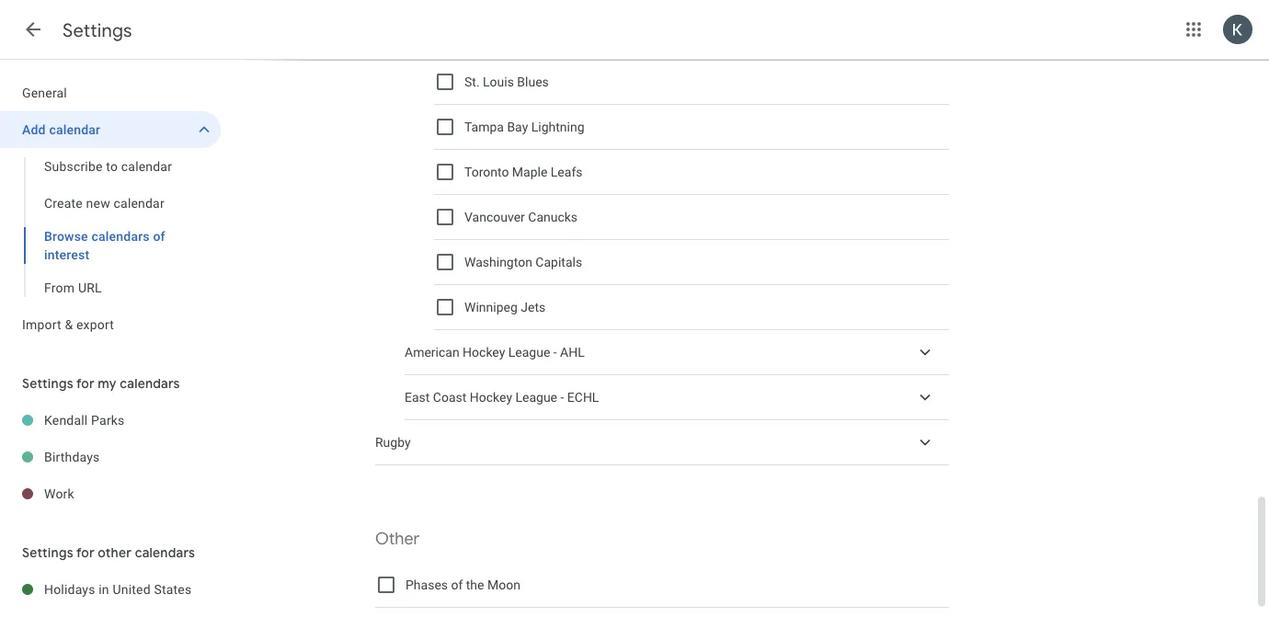 Task type: vqa. For each thing, say whether or not it's contained in the screenshot.
TIME ZONE "Button"
no



Task type: describe. For each thing, give the bounding box(es) containing it.
leafs
[[551, 164, 583, 180]]

in
[[99, 582, 109, 597]]

kendall parks tree item
[[0, 402, 221, 439]]

moon
[[488, 578, 521, 593]]

winnipeg
[[465, 300, 518, 315]]

east coast hockey league - echl tree item
[[405, 375, 950, 420]]

winnipeg jets
[[465, 300, 546, 315]]

league inside tree item
[[516, 390, 558, 405]]

other
[[375, 529, 420, 550]]

kendall
[[44, 413, 88, 428]]

go back image
[[22, 18, 44, 40]]

browse calendars of interest
[[44, 229, 165, 262]]

holidays in united states tree item
[[0, 571, 221, 608]]

holidays in united states
[[44, 582, 192, 597]]

parks
[[91, 413, 125, 428]]

settings heading
[[63, 18, 132, 42]]

interest
[[44, 247, 90, 262]]

add calendar tree item
[[0, 111, 221, 148]]

browse
[[44, 229, 88, 244]]

work link
[[44, 476, 221, 512]]

settings for my calendars tree
[[0, 402, 221, 512]]

birthdays link
[[44, 439, 221, 476]]

work tree item
[[0, 476, 221, 512]]

calendar for create new calendar
[[114, 196, 165, 211]]

blues
[[517, 74, 549, 89]]

calendar for subscribe to calendar
[[121, 159, 172, 174]]

ahl
[[560, 345, 585, 360]]

birthdays
[[44, 449, 100, 465]]

settings for other calendars
[[22, 545, 195, 561]]

1 horizontal spatial of
[[451, 578, 463, 593]]

canucks
[[528, 210, 578, 225]]

general
[[22, 85, 67, 100]]

american hockey league - ahl
[[405, 345, 585, 360]]

new
[[86, 196, 110, 211]]

of inside browse calendars of interest
[[153, 229, 165, 244]]

tree containing general
[[0, 75, 221, 343]]

tampa
[[465, 119, 504, 135]]

import
[[22, 317, 61, 332]]

east
[[405, 390, 430, 405]]

other
[[98, 545, 132, 561]]

work
[[44, 486, 74, 501]]

american hockey league - ahl tree item
[[405, 330, 950, 375]]

create
[[44, 196, 83, 211]]

subscribe to calendar
[[44, 159, 172, 174]]

st. louis blues
[[465, 74, 549, 89]]

hockey inside tree item
[[470, 390, 512, 405]]

add calendar
[[22, 122, 100, 137]]

lightning
[[532, 119, 585, 135]]

export
[[76, 317, 114, 332]]

east coast hockey league - echl
[[405, 390, 599, 405]]

birthdays tree item
[[0, 439, 221, 476]]

league inside "tree item"
[[509, 345, 550, 360]]

coast
[[433, 390, 467, 405]]



Task type: locate. For each thing, give the bounding box(es) containing it.
hockey down the winnipeg
[[463, 345, 505, 360]]

add
[[22, 122, 46, 137]]

rugby tree item
[[375, 420, 950, 466]]

holidays in united states link
[[44, 571, 221, 608]]

calendars down the create new calendar
[[92, 229, 150, 244]]

1 vertical spatial for
[[76, 545, 95, 561]]

import & export
[[22, 317, 114, 332]]

tampa bay lightning
[[465, 119, 585, 135]]

calendars up states
[[135, 545, 195, 561]]

0 vertical spatial settings
[[63, 18, 132, 42]]

2 vertical spatial calendar
[[114, 196, 165, 211]]

league left echl
[[516, 390, 558, 405]]

of
[[153, 229, 165, 244], [451, 578, 463, 593]]

subscribe
[[44, 159, 103, 174]]

0 horizontal spatial -
[[554, 345, 557, 360]]

0 vertical spatial of
[[153, 229, 165, 244]]

echl
[[568, 390, 599, 405]]

0 vertical spatial league
[[509, 345, 550, 360]]

louis
[[483, 74, 514, 89]]

settings up kendall on the left bottom
[[22, 375, 73, 392]]

0 vertical spatial -
[[554, 345, 557, 360]]

calendars inside browse calendars of interest
[[92, 229, 150, 244]]

calendar up subscribe
[[49, 122, 100, 137]]

holidays
[[44, 582, 95, 597]]

group containing subscribe to calendar
[[0, 148, 221, 306]]

calendars for other
[[135, 545, 195, 561]]

- left echl
[[561, 390, 564, 405]]

hockey
[[463, 345, 505, 360], [470, 390, 512, 405]]

calendars
[[92, 229, 150, 244], [120, 375, 180, 392], [135, 545, 195, 561]]

washington
[[465, 255, 533, 270]]

my
[[98, 375, 117, 392]]

league left ahl
[[509, 345, 550, 360]]

of left the the
[[451, 578, 463, 593]]

settings right go back image
[[63, 18, 132, 42]]

for left my
[[76, 375, 95, 392]]

calendar
[[49, 122, 100, 137], [121, 159, 172, 174], [114, 196, 165, 211]]

0 vertical spatial calendars
[[92, 229, 150, 244]]

calendar right new
[[114, 196, 165, 211]]

states
[[154, 582, 192, 597]]

1 for from the top
[[76, 375, 95, 392]]

hockey inside "tree item"
[[463, 345, 505, 360]]

for for my
[[76, 375, 95, 392]]

0 vertical spatial calendar
[[49, 122, 100, 137]]

1 vertical spatial settings
[[22, 375, 73, 392]]

2 for from the top
[[76, 545, 95, 561]]

rugby
[[375, 435, 411, 450]]

hockey right coast
[[470, 390, 512, 405]]

kendall parks
[[44, 413, 125, 428]]

for left "other"
[[76, 545, 95, 561]]

1 vertical spatial of
[[451, 578, 463, 593]]

settings
[[63, 18, 132, 42], [22, 375, 73, 392], [22, 545, 73, 561]]

vancouver canucks
[[465, 210, 578, 225]]

for for other
[[76, 545, 95, 561]]

&
[[65, 317, 73, 332]]

vancouver
[[465, 210, 525, 225]]

settings for settings for other calendars
[[22, 545, 73, 561]]

1 vertical spatial calendar
[[121, 159, 172, 174]]

toronto maple leafs
[[465, 164, 583, 180]]

calendar right to
[[121, 159, 172, 174]]

settings for my calendars
[[22, 375, 180, 392]]

st.
[[465, 74, 480, 89]]

league
[[509, 345, 550, 360], [516, 390, 558, 405]]

to
[[106, 159, 118, 174]]

1 vertical spatial league
[[516, 390, 558, 405]]

- inside "tree item"
[[554, 345, 557, 360]]

- left ahl
[[554, 345, 557, 360]]

1 vertical spatial -
[[561, 390, 564, 405]]

- inside tree item
[[561, 390, 564, 405]]

0 vertical spatial hockey
[[463, 345, 505, 360]]

1 vertical spatial hockey
[[470, 390, 512, 405]]

create new calendar
[[44, 196, 165, 211]]

url
[[78, 280, 102, 295]]

capitals
[[536, 255, 583, 270]]

maple
[[512, 164, 548, 180]]

group
[[0, 148, 221, 306]]

from
[[44, 280, 75, 295]]

toronto
[[465, 164, 509, 180]]

-
[[554, 345, 557, 360], [561, 390, 564, 405]]

2 vertical spatial settings
[[22, 545, 73, 561]]

phases of the moon
[[406, 578, 521, 593]]

settings up holidays on the bottom left of page
[[22, 545, 73, 561]]

of down the create new calendar
[[153, 229, 165, 244]]

settings for settings for my calendars
[[22, 375, 73, 392]]

0 vertical spatial for
[[76, 375, 95, 392]]

settings for settings
[[63, 18, 132, 42]]

for
[[76, 375, 95, 392], [76, 545, 95, 561]]

calendars right my
[[120, 375, 180, 392]]

american
[[405, 345, 460, 360]]

2 vertical spatial calendars
[[135, 545, 195, 561]]

1 horizontal spatial -
[[561, 390, 564, 405]]

phases
[[406, 578, 448, 593]]

calendars for my
[[120, 375, 180, 392]]

bay
[[507, 119, 528, 135]]

the
[[466, 578, 484, 593]]

jets
[[521, 300, 546, 315]]

tree
[[0, 75, 221, 343]]

calendar inside 'add calendar' tree item
[[49, 122, 100, 137]]

from url
[[44, 280, 102, 295]]

1 vertical spatial calendars
[[120, 375, 180, 392]]

united
[[113, 582, 151, 597]]

washington capitals
[[465, 255, 583, 270]]

0 horizontal spatial of
[[153, 229, 165, 244]]



